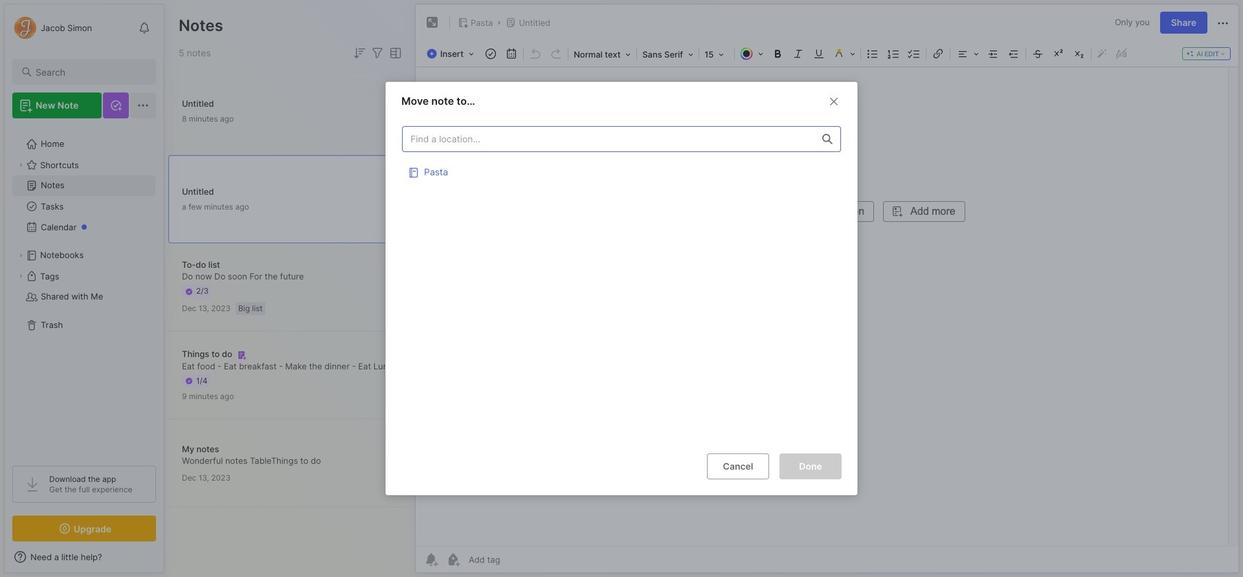 Task type: locate. For each thing, give the bounding box(es) containing it.
calendar event image
[[503, 45, 521, 63]]

subscript image
[[1071, 45, 1089, 63]]

Note Editor text field
[[416, 67, 1239, 547]]

font family image
[[639, 45, 698, 62]]

expand tags image
[[17, 273, 25, 281]]

outdent image
[[1006, 45, 1024, 63]]

insert link image
[[930, 45, 948, 63]]

cell
[[402, 158, 842, 184]]

tree
[[5, 126, 164, 455]]

main element
[[0, 0, 168, 578]]

note window element
[[415, 4, 1240, 574]]

add a reminder image
[[424, 553, 439, 568]]

numbered list image
[[885, 45, 903, 63]]

superscript image
[[1050, 45, 1068, 63]]

expand note image
[[425, 15, 441, 30]]

task image
[[482, 45, 500, 63]]

none search field inside main element
[[36, 64, 144, 80]]

heading level image
[[570, 45, 636, 62]]

Search text field
[[36, 66, 144, 78]]

add tag image
[[446, 553, 461, 568]]

checklist image
[[906, 45, 924, 63]]

None search field
[[36, 64, 144, 80]]



Task type: describe. For each thing, give the bounding box(es) containing it.
alignment image
[[952, 45, 984, 63]]

insert image
[[424, 45, 481, 62]]

tree inside main element
[[5, 126, 164, 455]]

cell inside find a location field
[[402, 158, 842, 184]]

italic image
[[790, 45, 808, 63]]

highlight image
[[830, 45, 860, 63]]

strikethrough image
[[1030, 45, 1048, 63]]

font color image
[[737, 45, 768, 63]]

bold image
[[769, 45, 787, 63]]

close image
[[827, 94, 842, 109]]

indent image
[[985, 45, 1003, 63]]

Find a location field
[[396, 120, 848, 444]]

expand notebooks image
[[17, 252, 25, 260]]

Find a location… text field
[[403, 128, 815, 150]]

bulleted list image
[[864, 45, 882, 63]]

font size image
[[701, 45, 733, 62]]

underline image
[[811, 45, 829, 63]]



Task type: vqa. For each thing, say whether or not it's contained in the screenshot.
tab on the left bottom of page
no



